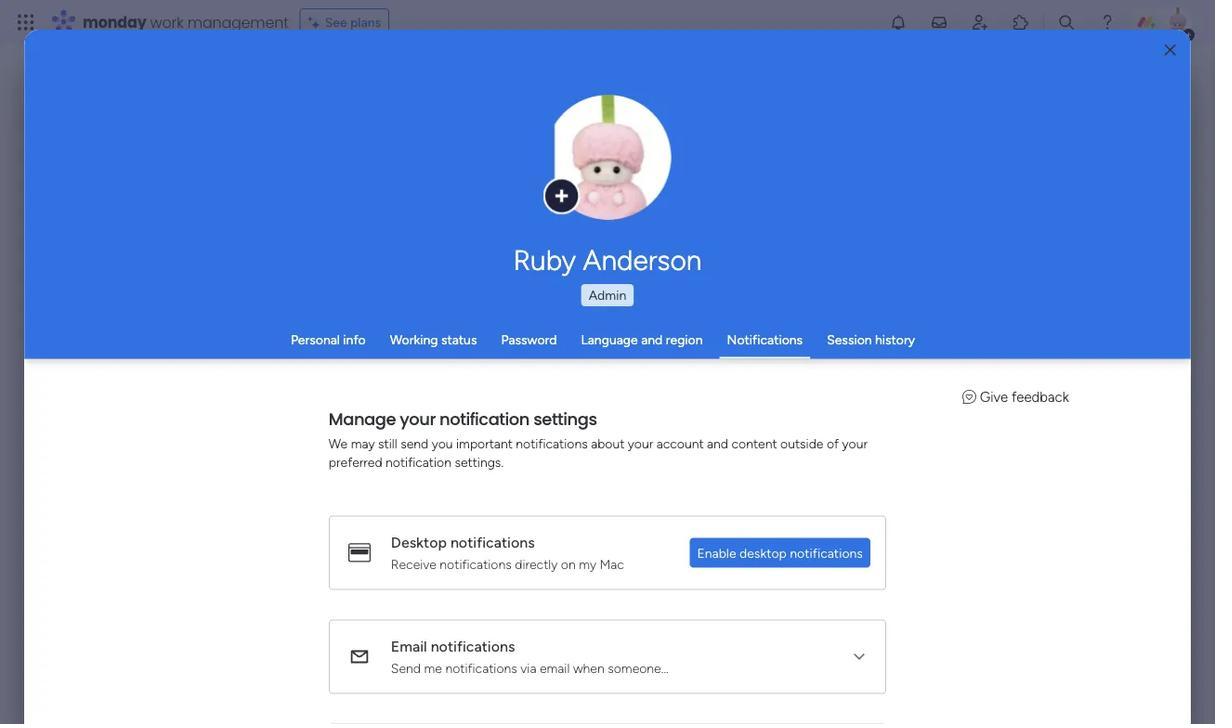 Task type: vqa. For each thing, say whether or not it's contained in the screenshot.
ENABLE
yes



Task type: describe. For each thing, give the bounding box(es) containing it.
about
[[591, 435, 625, 451]]

management
[[187, 12, 289, 33]]

plans
[[350, 14, 381, 30]]

receive
[[391, 556, 437, 572]]

send
[[401, 435, 429, 451]]

notifications inside "enable desktop notifications" button
[[790, 545, 863, 561]]

feedback
[[1012, 389, 1070, 406]]

notifications left via
[[446, 660, 518, 676]]

2 horizontal spatial your
[[843, 435, 868, 451]]

inbox image
[[930, 13, 949, 32]]

ruby anderson image
[[1164, 7, 1193, 37]]

email
[[540, 660, 570, 676]]

password link
[[501, 332, 557, 348]]

profile
[[614, 167, 648, 182]]

enable desktop notifications button
[[690, 538, 871, 568]]

desktop
[[391, 534, 447, 552]]

account
[[657, 435, 704, 451]]

work
[[150, 12, 184, 33]]

help image
[[1099, 13, 1117, 32]]

language
[[581, 332, 638, 348]]

session history link
[[827, 332, 916, 348]]

manage
[[329, 407, 396, 431]]

0 horizontal spatial and
[[641, 332, 663, 348]]

history
[[875, 332, 916, 348]]

anderson
[[583, 243, 702, 277]]

directly
[[515, 556, 558, 572]]

me
[[424, 660, 442, 676]]

monday
[[83, 12, 146, 33]]

picture
[[589, 183, 627, 198]]

you
[[432, 435, 453, 451]]

ruby anderson
[[514, 243, 702, 277]]

settings.
[[455, 454, 504, 470]]

send
[[391, 660, 421, 676]]

working
[[390, 332, 438, 348]]

select product image
[[17, 13, 35, 32]]

content
[[732, 435, 778, 451]]

still
[[378, 435, 398, 451]]

notifications up me at the left bottom of the page
[[431, 638, 515, 656]]

manage your notification settings we may still send you important notifications about your account and content outside of your preferred notification settings.
[[329, 407, 868, 470]]

working status link
[[390, 332, 477, 348]]

invite members image
[[971, 13, 990, 32]]

my
[[579, 556, 597, 572]]

notifications image
[[889, 13, 908, 32]]

see plans
[[325, 14, 381, 30]]

ruby anderson button
[[352, 243, 863, 277]]

ruby
[[514, 243, 576, 277]]

email notifications send me notifications via email when someone...
[[391, 638, 669, 676]]

change profile picture button
[[545, 95, 671, 221]]

notifications left directly
[[440, 556, 512, 572]]

give feedback link
[[963, 389, 1070, 406]]

session history
[[827, 332, 916, 348]]

important
[[456, 435, 513, 451]]



Task type: locate. For each thing, give the bounding box(es) containing it.
notifications
[[727, 332, 803, 348]]

we
[[329, 435, 348, 451]]

settings
[[534, 407, 597, 431]]

preferred
[[329, 454, 383, 470]]

personal info link
[[291, 332, 366, 348]]

desktop notifications receive notifications directly on my mac
[[391, 534, 625, 572]]

and left region
[[641, 332, 663, 348]]

1 vertical spatial notification
[[386, 454, 452, 470]]

give feedback
[[980, 389, 1070, 406]]

of
[[827, 435, 839, 451]]

see plans button
[[300, 8, 390, 36]]

enable
[[698, 545, 737, 561]]

your right the 'of'
[[843, 435, 868, 451]]

your right about
[[628, 435, 654, 451]]

admin
[[589, 288, 627, 303]]

1 vertical spatial and
[[707, 435, 729, 451]]

notifications down settings
[[516, 435, 588, 451]]

status
[[441, 332, 477, 348]]

personal
[[291, 332, 340, 348]]

change
[[569, 167, 611, 182]]

may
[[351, 435, 375, 451]]

see
[[325, 14, 347, 30]]

enable desktop notifications
[[698, 545, 863, 561]]

region
[[666, 332, 703, 348]]

notifications inside manage your notification settings we may still send you important notifications about your account and content outside of your preferred notification settings.
[[516, 435, 588, 451]]

password
[[501, 332, 557, 348]]

monday work management
[[83, 12, 289, 33]]

1 horizontal spatial and
[[707, 435, 729, 451]]

notification down the send
[[386, 454, 452, 470]]

0 vertical spatial notification
[[440, 407, 530, 431]]

when
[[573, 660, 605, 676]]

0 vertical spatial and
[[641, 332, 663, 348]]

personal info
[[291, 332, 366, 348]]

apps image
[[1012, 13, 1031, 32]]

notifications right desktop on the right bottom of page
[[790, 545, 863, 561]]

close image
[[1165, 43, 1176, 57]]

outside
[[781, 435, 824, 451]]

working status
[[390, 332, 477, 348]]

search everything image
[[1058, 13, 1076, 32]]

notification up important on the bottom left of page
[[440, 407, 530, 431]]

notifications
[[516, 435, 588, 451], [451, 534, 535, 552], [790, 545, 863, 561], [440, 556, 512, 572], [431, 638, 515, 656], [446, 660, 518, 676]]

session
[[827, 332, 872, 348]]

1 horizontal spatial your
[[628, 435, 654, 451]]

give
[[980, 389, 1009, 406]]

and left content
[[707, 435, 729, 451]]

0 horizontal spatial your
[[400, 407, 436, 431]]

email
[[391, 638, 427, 656]]

change profile picture
[[569, 167, 648, 198]]

via
[[521, 660, 537, 676]]

language and region link
[[581, 332, 703, 348]]

desktop
[[740, 545, 787, 561]]

and
[[641, 332, 663, 348], [707, 435, 729, 451]]

mac
[[600, 556, 625, 572]]

language and region
[[581, 332, 703, 348]]

notifications up directly
[[451, 534, 535, 552]]

someone...
[[608, 660, 669, 676]]

on
[[561, 556, 576, 572]]

your up the send
[[400, 407, 436, 431]]

notification
[[440, 407, 530, 431], [386, 454, 452, 470]]

v2 user feedback image
[[963, 389, 977, 406]]

and inside manage your notification settings we may still send you important notifications about your account and content outside of your preferred notification settings.
[[707, 435, 729, 451]]

notifications link
[[727, 332, 803, 348]]

your
[[400, 407, 436, 431], [628, 435, 654, 451], [843, 435, 868, 451]]

info
[[343, 332, 366, 348]]



